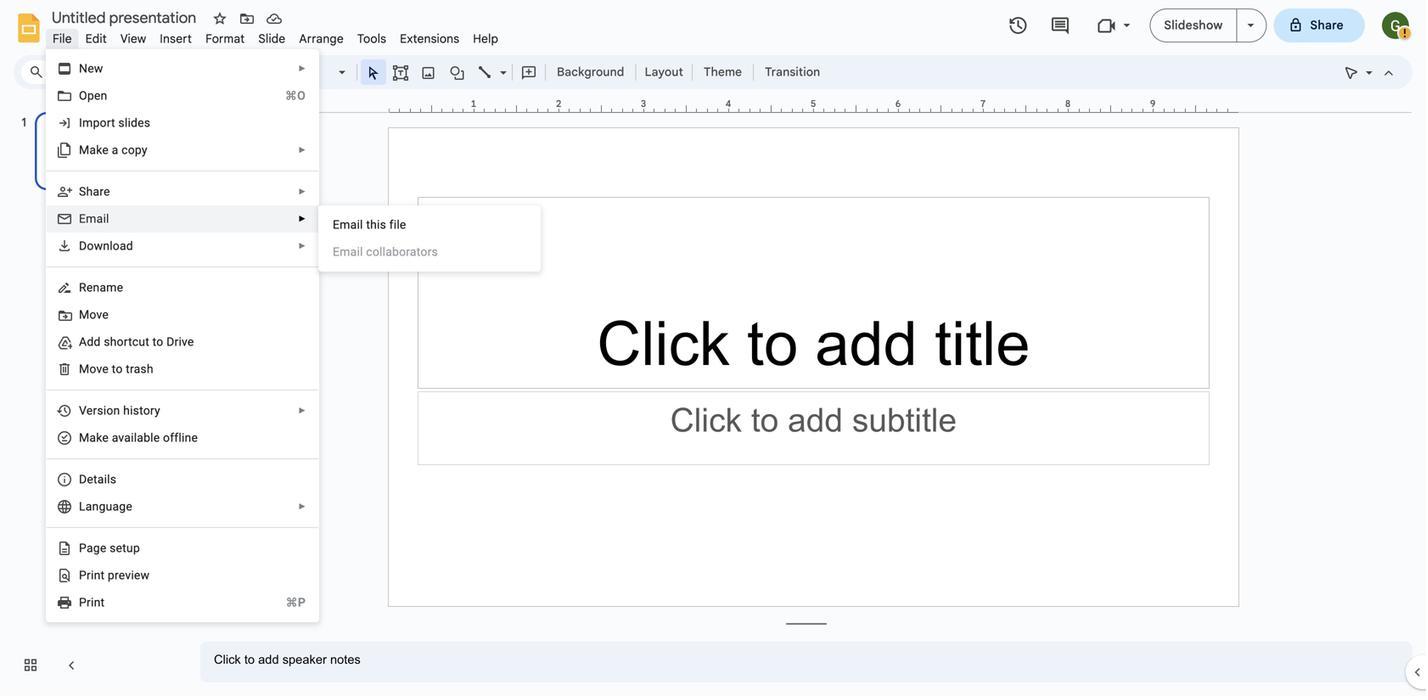 Task type: locate. For each thing, give the bounding box(es) containing it.
6 ► from the top
[[298, 406, 306, 416]]

0 vertical spatial mail
[[86, 212, 109, 226]]

e right pa
[[100, 541, 106, 555]]

2 ► from the top
[[298, 145, 306, 155]]

d
[[79, 239, 87, 253]]

arrange menu item
[[292, 29, 351, 49]]

e
[[102, 431, 109, 445], [100, 541, 106, 555]]

pa g e setup
[[79, 541, 140, 555]]

1 vertical spatial e
[[100, 541, 106, 555]]

setup
[[110, 541, 140, 555]]

em
[[333, 218, 350, 232]]

0 vertical spatial a
[[112, 143, 118, 157]]

mode and view toolbar
[[1338, 0, 1413, 448]]

s
[[79, 185, 86, 199]]

print p element
[[79, 595, 110, 610]]

mail for mail
[[86, 212, 109, 226]]

istory
[[130, 404, 160, 418]]

⌘o element
[[265, 87, 306, 104]]

►
[[298, 64, 306, 73], [298, 145, 306, 155], [298, 187, 306, 197], [298, 214, 306, 224], [298, 241, 306, 251], [298, 406, 306, 416], [298, 502, 306, 511]]

4 ► from the top
[[298, 214, 306, 224]]

insert image image
[[419, 60, 438, 84]]

e down em
[[333, 245, 340, 259]]

1 vertical spatial a
[[350, 218, 357, 232]]

file
[[389, 218, 406, 232]]

⌘p element
[[265, 594, 306, 611]]

insert
[[160, 31, 192, 46]]

theme button
[[696, 59, 750, 85]]

details
[[79, 472, 116, 486]]

a for em
[[350, 218, 357, 232]]

print preview v element
[[79, 568, 155, 582]]

print
[[79, 568, 105, 582]]

e
[[79, 212, 86, 226], [333, 245, 340, 259]]

shortcut
[[104, 335, 149, 349]]

a left this
[[350, 218, 357, 232]]

move m element
[[79, 308, 114, 322]]

0 horizontal spatial e
[[79, 212, 86, 226]]

email this file a element
[[333, 218, 411, 232]]

⌘o
[[285, 89, 306, 103]]

Star checkbox
[[208, 7, 232, 31]]

0 horizontal spatial a
[[112, 143, 118, 157]]

slideshow button
[[1150, 8, 1237, 42]]

theme
[[704, 65, 742, 79]]

add shortcut to drive
[[79, 335, 194, 349]]

r ename
[[79, 281, 123, 295]]

tools
[[357, 31, 386, 46]]

► for n ew
[[298, 64, 306, 73]]

v
[[125, 568, 131, 582]]

a left c
[[112, 143, 118, 157]]

e right ma
[[102, 431, 109, 445]]

rename r element
[[79, 281, 128, 295]]

mail inside menu item
[[340, 245, 363, 259]]

e inside menu item
[[333, 245, 340, 259]]

shape image
[[448, 60, 467, 84]]

main toolbar
[[105, 59, 829, 85]]

make a copy c element
[[79, 143, 153, 157]]

a
[[112, 143, 118, 157], [350, 218, 357, 232]]

menu bar
[[46, 22, 505, 50]]

application
[[0, 0, 1426, 696]]

pen
[[87, 89, 107, 103]]

navigation
[[0, 96, 187, 696]]

5 ► from the top
[[298, 241, 306, 251]]

e down s
[[79, 212, 86, 226]]

application containing slideshow
[[0, 0, 1426, 696]]

format
[[206, 31, 245, 46]]

menu
[[46, 49, 319, 622], [318, 205, 541, 272]]

menu bar inside menu bar banner
[[46, 22, 505, 50]]

3 ► from the top
[[298, 187, 306, 197]]

1 ► from the top
[[298, 64, 306, 73]]

7 ► from the top
[[298, 502, 306, 511]]

share button
[[1274, 8, 1365, 42]]

share
[[1310, 18, 1344, 33]]

► for istory
[[298, 406, 306, 416]]

ma k e available offline
[[79, 431, 198, 445]]

e mail collaborators
[[333, 245, 438, 259]]

add shortcut to drive , element
[[79, 335, 199, 349]]

0 vertical spatial e
[[79, 212, 86, 226]]

menu item containing e
[[333, 244, 527, 261]]

p
[[79, 595, 87, 610]]

mail down share s element
[[86, 212, 109, 226]]

Zoom field
[[286, 60, 353, 85]]

o
[[79, 89, 87, 103]]

mail
[[86, 212, 109, 226], [340, 245, 363, 259]]

► for opy
[[298, 145, 306, 155]]

add
[[79, 335, 101, 349]]

o
[[116, 362, 123, 376]]

1 horizontal spatial a
[[350, 218, 357, 232]]

menu containing em
[[318, 205, 541, 272]]

make available offline k element
[[79, 431, 203, 445]]

move
[[79, 362, 109, 376]]

background button
[[549, 59, 632, 85]]

a for make
[[112, 143, 118, 157]]

► for d ownload
[[298, 241, 306, 251]]

rint
[[87, 595, 105, 610]]

layout
[[645, 65, 683, 79]]

l anguage
[[79, 500, 132, 514]]

arrange
[[299, 31, 344, 46]]

make
[[79, 143, 109, 157]]

s hare
[[79, 185, 110, 199]]

menu item
[[333, 244, 527, 261]]

1 horizontal spatial e
[[333, 245, 340, 259]]

0 vertical spatial e
[[102, 431, 109, 445]]

mail down il
[[340, 245, 363, 259]]

trash
[[126, 362, 153, 376]]

1 horizontal spatial mail
[[340, 245, 363, 259]]

0 horizontal spatial mail
[[86, 212, 109, 226]]

view
[[120, 31, 146, 46]]

► for e mail
[[298, 214, 306, 224]]

e for mail
[[79, 212, 86, 226]]

mail for mail collaborators
[[340, 245, 363, 259]]

1 vertical spatial mail
[[340, 245, 363, 259]]

m
[[79, 308, 89, 322]]

make a c opy
[[79, 143, 147, 157]]

e for mail collaborators
[[333, 245, 340, 259]]

view menu item
[[114, 29, 153, 49]]

d ownload
[[79, 239, 133, 253]]

menu bar containing file
[[46, 22, 505, 50]]

1 vertical spatial e
[[333, 245, 340, 259]]

move t o trash
[[79, 362, 153, 376]]



Task type: vqa. For each thing, say whether or not it's contained in the screenshot.
Font list. Arial selected. option
no



Task type: describe. For each thing, give the bounding box(es) containing it.
transition button
[[757, 59, 828, 85]]

p rint
[[79, 595, 105, 610]]

available
[[112, 431, 160, 445]]

this
[[366, 218, 386, 232]]

n ew
[[79, 62, 103, 76]]

file menu item
[[46, 29, 79, 49]]

n
[[79, 62, 88, 76]]

slides
[[118, 116, 150, 130]]

o pen
[[79, 89, 107, 103]]

download d element
[[79, 239, 138, 253]]

m ove
[[79, 308, 109, 322]]

h
[[123, 404, 130, 418]]

slide menu item
[[252, 29, 292, 49]]

edit menu item
[[79, 29, 114, 49]]

version history h element
[[79, 404, 165, 418]]

c
[[122, 143, 128, 157]]

help menu item
[[466, 29, 505, 49]]

to
[[152, 335, 163, 349]]

e mail
[[79, 212, 109, 226]]

layout button
[[640, 59, 688, 85]]

menu item inside menu
[[333, 244, 527, 261]]

menu containing n
[[46, 49, 319, 622]]

r
[[79, 281, 86, 295]]

import slides
[[79, 116, 150, 130]]

background
[[557, 65, 624, 79]]

e for k
[[102, 431, 109, 445]]

offline
[[163, 431, 198, 445]]

ew
[[88, 62, 103, 76]]

menu bar banner
[[0, 0, 1426, 696]]

extensions menu item
[[393, 29, 466, 49]]

l
[[79, 500, 86, 514]]

ownload
[[87, 239, 133, 253]]

hare
[[86, 185, 110, 199]]

Rename text field
[[46, 7, 206, 27]]

insert menu item
[[153, 29, 199, 49]]

pa
[[79, 541, 93, 555]]

file
[[53, 31, 72, 46]]

► for l anguage
[[298, 502, 306, 511]]

il
[[357, 218, 363, 232]]

email e element
[[79, 212, 114, 226]]

print pre v iew
[[79, 568, 150, 582]]

language l element
[[79, 500, 137, 514]]

anguage
[[86, 500, 132, 514]]

extensions
[[400, 31, 459, 46]]

em a il this file
[[333, 218, 406, 232]]

import
[[79, 116, 115, 130]]

move to trash t element
[[79, 362, 159, 376]]

t
[[112, 362, 116, 376]]

k
[[96, 431, 102, 445]]

help
[[473, 31, 498, 46]]

g
[[93, 541, 100, 555]]

slide
[[258, 31, 286, 46]]

collaborators
[[366, 245, 438, 259]]

iew
[[131, 568, 150, 582]]

e for g
[[100, 541, 106, 555]]

share s element
[[79, 185, 115, 199]]

ename
[[86, 281, 123, 295]]

slideshow
[[1164, 18, 1223, 33]]

presentation options image
[[1247, 24, 1254, 27]]

format menu item
[[199, 29, 252, 49]]

edit
[[85, 31, 107, 46]]

ma
[[79, 431, 96, 445]]

drive
[[166, 335, 194, 349]]

transition
[[765, 65, 820, 79]]

page setup g element
[[79, 541, 145, 555]]

pre
[[108, 568, 125, 582]]

► for s hare
[[298, 187, 306, 197]]

open o element
[[79, 89, 112, 103]]

Menus field
[[21, 60, 106, 84]]

version
[[79, 404, 120, 418]]

⌘p
[[286, 595, 306, 610]]

new n element
[[79, 62, 108, 76]]

opy
[[128, 143, 147, 157]]

version h istory
[[79, 404, 160, 418]]

ove
[[89, 308, 109, 322]]

details b element
[[79, 472, 122, 486]]

tools menu item
[[351, 29, 393, 49]]

import slides z element
[[79, 116, 156, 130]]

email collaborators e element
[[333, 245, 443, 259]]

Zoom text field
[[289, 60, 336, 84]]



